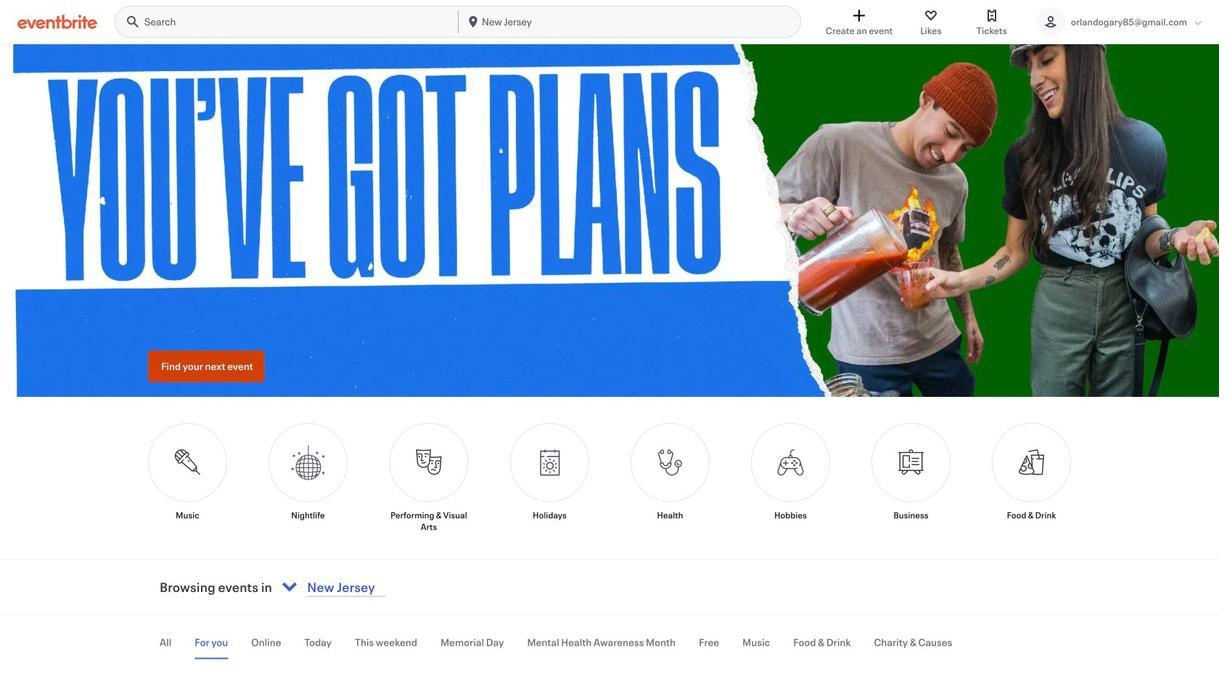 Task type: vqa. For each thing, say whether or not it's contained in the screenshot.
text field
yes



Task type: describe. For each thing, give the bounding box(es) containing it.
eventbrite image
[[17, 15, 97, 29]]

homepage header image
[[0, 44, 1219, 397]]



Task type: locate. For each thing, give the bounding box(es) containing it.
main navigation element
[[115, 6, 801, 38]]

None text field
[[303, 570, 489, 605]]



